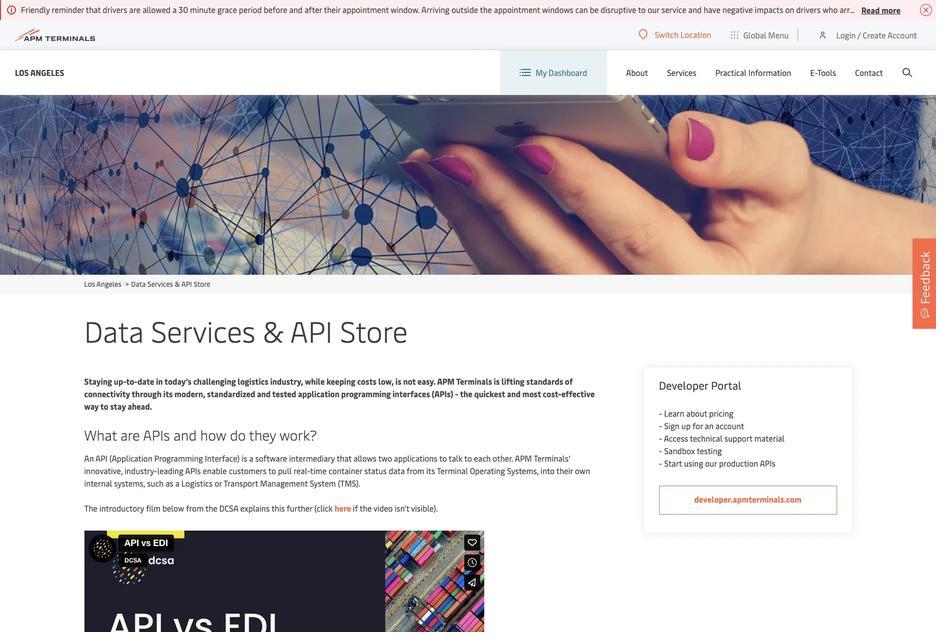 Task type: describe. For each thing, give the bounding box(es) containing it.
practical
[[716, 67, 747, 78]]

1 on from the left
[[786, 4, 795, 15]]

a for is
[[249, 453, 254, 464]]

up
[[682, 421, 691, 432]]

to down software
[[269, 466, 276, 477]]

learn
[[665, 408, 685, 419]]

login / create account
[[837, 29, 918, 40]]

e-tools
[[811, 67, 837, 78]]

windows
[[543, 4, 574, 15]]

this
[[272, 503, 285, 514]]

to inside staying up-to-date in today's challenging logistics industry, while keeping costs low, is not easy. apm terminals is lifting standards of connectivity through its modern, standardized and tested application programming interfaces (apis) - the quickest and most cost-effective way to stay ahead.
[[100, 401, 109, 412]]

- left the sign
[[660, 421, 663, 432]]

feedback button
[[913, 239, 937, 329]]

1 vertical spatial data
[[84, 311, 144, 351]]

keeping
[[327, 376, 356, 387]]

negative
[[723, 4, 754, 15]]

intermediary
[[289, 453, 335, 464]]

isn't
[[395, 503, 410, 514]]

below
[[163, 503, 184, 514]]

the right if
[[360, 503, 372, 514]]

stay
[[110, 401, 126, 412]]

application
[[298, 389, 340, 400]]

- learn about pricing - sign up for an account - access technical support material - sandbox testing - start using our production apis
[[660, 408, 785, 469]]

period
[[239, 4, 262, 15]]

tools
[[818, 67, 837, 78]]

2 horizontal spatial is
[[494, 376, 500, 387]]

0 vertical spatial data
[[131, 280, 146, 289]]

and down lifting
[[507, 389, 521, 400]]

account
[[716, 421, 745, 432]]

here link
[[335, 503, 353, 514]]

here
[[335, 503, 351, 514]]

or
[[215, 478, 222, 489]]

software
[[255, 453, 287, 464]]

more
[[882, 4, 901, 15]]

logistics
[[182, 478, 213, 489]]

dcsa
[[220, 503, 239, 514]]

- left the access
[[660, 433, 663, 444]]

0 vertical spatial store
[[194, 280, 211, 289]]

login
[[837, 29, 857, 40]]

staying
[[84, 376, 112, 387]]

angeles for los angeles > data services & api store
[[97, 280, 121, 289]]

standards
[[527, 376, 564, 387]]

as
[[166, 478, 174, 489]]

allowed
[[143, 4, 171, 15]]

1 vertical spatial store
[[340, 311, 408, 351]]

service
[[662, 4, 687, 15]]

that inside the an api (application programming interface) is a software intermediary that allows two applications to talk to each other. apm terminals' innovative, industry-leading apis enable customers to pull real-time container status data from its terminal operating systems, into their own internal systems, such as a logistics or transport management system (tms).
[[337, 453, 352, 464]]

standardized
[[207, 389, 255, 400]]

global menu button
[[722, 20, 800, 50]]

further
[[287, 503, 313, 514]]

they
[[249, 426, 276, 445]]

is inside the an api (application programming interface) is a software intermediary that allows two applications to talk to each other. apm terminals' innovative, industry-leading apis enable customers to pull real-time container status data from its terminal operating systems, into their own internal systems, such as a logistics or transport management system (tms).
[[242, 453, 247, 464]]

leading
[[157, 466, 184, 477]]

enable
[[203, 466, 227, 477]]

0 vertical spatial services
[[668, 67, 697, 78]]

what
[[84, 426, 117, 445]]

terminal
[[437, 466, 468, 477]]

do
[[230, 426, 246, 445]]

1 horizontal spatial los angeles link
[[84, 280, 121, 289]]

1 horizontal spatial &
[[263, 311, 284, 351]]

disruptive
[[601, 4, 637, 15]]

1 appointment from the left
[[343, 4, 389, 15]]

contact button
[[856, 50, 884, 95]]

los angeles > data services & api store
[[84, 280, 211, 289]]

a for allowed
[[173, 4, 177, 15]]

can
[[576, 4, 588, 15]]

switch location button
[[639, 29, 712, 40]]

- inside staying up-to-date in today's challenging logistics industry, while keeping costs low, is not easy. apm terminals is lifting standards of connectivity through its modern, standardized and tested application programming interfaces (apis) - the quickest and most cost-effective way to stay ahead.
[[455, 389, 459, 400]]

sandbox
[[665, 446, 696, 457]]

and left have on the right top of the page
[[689, 4, 702, 15]]

time.
[[874, 4, 892, 15]]

before
[[264, 4, 288, 15]]

own
[[576, 466, 591, 477]]

innovative,
[[84, 466, 123, 477]]

status
[[365, 466, 387, 477]]

costs
[[357, 376, 377, 387]]

- left start
[[660, 458, 663, 469]]

of
[[565, 376, 573, 387]]

2 vertical spatial services
[[151, 311, 256, 351]]

outside
[[452, 4, 479, 15]]

apm inside staying up-to-date in today's challenging logistics industry, while keeping costs low, is not easy. apm terminals is lifting standards of connectivity through its modern, standardized and tested application programming interfaces (apis) - the quickest and most cost-effective way to stay ahead.
[[438, 376, 455, 387]]

to-
[[126, 376, 138, 387]]

global
[[744, 29, 767, 40]]

0 vertical spatial los angeles link
[[15, 66, 64, 79]]

customers
[[229, 466, 267, 477]]

lifting
[[502, 376, 525, 387]]

modern,
[[175, 389, 205, 400]]

minute
[[190, 4, 216, 15]]

about
[[687, 408, 708, 419]]

close alert image
[[921, 4, 933, 16]]

practical information button
[[716, 50, 792, 95]]

who
[[823, 4, 838, 15]]

and left after
[[290, 4, 303, 15]]

production
[[720, 458, 759, 469]]

film
[[146, 503, 161, 514]]

arriving
[[422, 4, 450, 15]]

interface)
[[205, 453, 240, 464]]

apm inside the an api (application programming interface) is a software intermediary that allows two applications to talk to each other. apm terminals' innovative, industry-leading apis enable customers to pull real-time container status data from its terminal operating systems, into their own internal systems, such as a logistics or transport management system (tms).
[[515, 453, 532, 464]]

read more button
[[862, 4, 901, 16]]

what are apis and how do they work?
[[84, 426, 317, 445]]

0 horizontal spatial &
[[175, 280, 180, 289]]

industry-
[[125, 466, 157, 477]]

have
[[704, 4, 721, 15]]

cost-
[[543, 389, 562, 400]]

(click
[[315, 503, 333, 514]]

its inside staying up-to-date in today's challenging logistics industry, while keeping costs low, is not easy. apm terminals is lifting standards of connectivity through its modern, standardized and tested application programming interfaces (apis) - the quickest and most cost-effective way to stay ahead.
[[163, 389, 173, 400]]

visible).
[[411, 503, 438, 514]]

apis for an api (application programming interface) is a software intermediary that allows two applications to talk to each other. apm terminals' innovative, industry-leading apis enable customers to pull real-time container status data from its terminal operating systems, into their own internal systems, such as a logistics or transport management system (tms).
[[185, 466, 201, 477]]

two
[[379, 453, 392, 464]]

our inside - learn about pricing - sign up for an account - access technical support material - sandbox testing - start using our production apis
[[706, 458, 718, 469]]

container
[[329, 466, 363, 477]]



Task type: locate. For each thing, give the bounding box(es) containing it.
today's
[[165, 376, 192, 387]]

los angeles link
[[15, 66, 64, 79], [84, 280, 121, 289]]

my dashboard button
[[520, 50, 588, 95]]

each
[[474, 453, 491, 464]]

1 horizontal spatial store
[[340, 311, 408, 351]]

1 horizontal spatial appointment
[[494, 4, 541, 15]]

account
[[888, 29, 918, 40]]

a right as
[[176, 478, 180, 489]]

its inside the an api (application programming interface) is a software intermediary that allows two applications to talk to each other. apm terminals' innovative, industry-leading apis enable customers to pull real-time container status data from its terminal operating systems, into their own internal systems, such as a logistics or transport management system (tms).
[[427, 466, 435, 477]]

los for los angeles > data services & api store
[[84, 280, 95, 289]]

los for los angeles
[[15, 67, 29, 78]]

industry,
[[270, 376, 303, 387]]

an api (application programming interface) is a software intermediary that allows two applications to talk to each other. apm terminals' innovative, industry-leading apis enable customers to pull real-time container status data from its terminal operating systems, into their own internal systems, such as a logistics or transport management system (tms).
[[84, 453, 591, 489]]

introductory
[[100, 503, 144, 514]]

the
[[84, 503, 98, 514]]

from down applications
[[407, 466, 425, 477]]

tested
[[272, 389, 296, 400]]

api inside the an api (application programming interface) is a software intermediary that allows two applications to talk to each other. apm terminals' innovative, industry-leading apis enable customers to pull real-time container status data from its terminal operating systems, into their own internal systems, such as a logistics or transport management system (tms).
[[96, 453, 108, 464]]

0 horizontal spatial that
[[86, 4, 101, 15]]

dashboard
[[549, 67, 588, 78]]

apm up (apis)
[[438, 376, 455, 387]]

talk
[[449, 453, 463, 464]]

0 vertical spatial a
[[173, 4, 177, 15]]

0 horizontal spatial apm
[[438, 376, 455, 387]]

a
[[173, 4, 177, 15], [249, 453, 254, 464], [176, 478, 180, 489]]

- left sandbox at the right bottom of page
[[660, 446, 663, 457]]

0 vertical spatial api
[[182, 280, 192, 289]]

1 horizontal spatial its
[[427, 466, 435, 477]]

apis down material
[[761, 458, 776, 469]]

global menu
[[744, 29, 790, 40]]

apis inside the an api (application programming interface) is a software intermediary that allows two applications to talk to each other. apm terminals' innovative, industry-leading apis enable customers to pull real-time container status data from its terminal operating systems, into their own internal systems, such as a logistics or transport management system (tms).
[[185, 466, 201, 477]]

0 vertical spatial apm
[[438, 376, 455, 387]]

1 horizontal spatial apis
[[185, 466, 201, 477]]

drivers left 'allowed'
[[103, 4, 127, 15]]

/
[[858, 29, 862, 40]]

staying up-to-date in today's challenging logistics industry, while keeping costs low, is not easy. apm terminals is lifting standards of connectivity through its modern, standardized and tested application programming interfaces (apis) - the quickest and most cost-effective way to stay ahead.
[[84, 376, 595, 412]]

0 horizontal spatial los
[[15, 67, 29, 78]]

&
[[175, 280, 180, 289], [263, 311, 284, 351]]

terminals
[[457, 376, 492, 387]]

1 horizontal spatial their
[[557, 466, 574, 477]]

quickest
[[475, 389, 506, 400]]

grace
[[218, 4, 237, 15]]

ahead.
[[128, 401, 152, 412]]

the right outside at the top of page
[[480, 4, 492, 15]]

1 horizontal spatial from
[[407, 466, 425, 477]]

through
[[132, 389, 162, 400]]

0 horizontal spatial appointment
[[343, 4, 389, 15]]

0 vertical spatial our
[[648, 4, 660, 15]]

from
[[407, 466, 425, 477], [186, 503, 204, 514]]

interfaces
[[393, 389, 430, 400]]

2 drivers from the left
[[797, 4, 821, 15]]

the left dcsa
[[206, 503, 218, 514]]

information
[[749, 67, 792, 78]]

real-
[[294, 466, 311, 477]]

apm terminals api - data transfer image
[[0, 95, 937, 275]]

0 horizontal spatial on
[[786, 4, 795, 15]]

challenging
[[193, 376, 236, 387]]

from inside the an api (application programming interface) is a software intermediary that allows two applications to talk to each other. apm terminals' innovative, industry-leading apis enable customers to pull real-time container status data from its terminal operating systems, into their own internal systems, such as a logistics or transport management system (tms).
[[407, 466, 425, 477]]

apm
[[438, 376, 455, 387], [515, 453, 532, 464]]

0 vertical spatial &
[[175, 280, 180, 289]]

0 vertical spatial their
[[324, 4, 341, 15]]

is up customers at the bottom left of the page
[[242, 453, 247, 464]]

read more
[[862, 4, 901, 15]]

1 vertical spatial los
[[84, 280, 95, 289]]

apis inside - learn about pricing - sign up for an account - access technical support material - sandbox testing - start using our production apis
[[761, 458, 776, 469]]

1 vertical spatial api
[[290, 311, 333, 351]]

-
[[455, 389, 459, 400], [660, 408, 663, 419], [660, 421, 663, 432], [660, 433, 663, 444], [660, 446, 663, 457], [660, 458, 663, 469]]

0 vertical spatial los
[[15, 67, 29, 78]]

programming
[[154, 453, 203, 464]]

is up quickest
[[494, 376, 500, 387]]

1 horizontal spatial api
[[182, 280, 192, 289]]

menu
[[769, 29, 790, 40]]

internal
[[84, 478, 112, 489]]

0 horizontal spatial is
[[242, 453, 247, 464]]

and down logistics
[[257, 389, 271, 400]]

- left learn
[[660, 408, 663, 419]]

to left talk
[[440, 453, 447, 464]]

their inside the an api (application programming interface) is a software intermediary that allows two applications to talk to each other. apm terminals' innovative, industry-leading apis enable customers to pull real-time container status data from its terminal operating systems, into their own internal systems, such as a logistics or transport management system (tms).
[[557, 466, 574, 477]]

are up (application
[[121, 426, 140, 445]]

our down testing at the right bottom
[[706, 458, 718, 469]]

apis up logistics
[[185, 466, 201, 477]]

login / create account link
[[819, 20, 918, 50]]

2 on from the left
[[863, 4, 872, 15]]

operating
[[470, 466, 505, 477]]

reminder
[[52, 4, 84, 15]]

switch
[[655, 29, 679, 40]]

that up container
[[337, 453, 352, 464]]

to right talk
[[465, 453, 472, 464]]

0 horizontal spatial their
[[324, 4, 341, 15]]

1 vertical spatial angeles
[[97, 280, 121, 289]]

0 vertical spatial are
[[129, 4, 141, 15]]

developer portal
[[660, 378, 742, 393]]

the down the terminals
[[460, 389, 473, 400]]

2 horizontal spatial api
[[290, 311, 333, 351]]

0 vertical spatial from
[[407, 466, 425, 477]]

systems,
[[507, 466, 539, 477]]

1 vertical spatial its
[[427, 466, 435, 477]]

1 vertical spatial our
[[706, 458, 718, 469]]

while
[[305, 376, 325, 387]]

a left 30 at the left top
[[173, 4, 177, 15]]

0 horizontal spatial los angeles link
[[15, 66, 64, 79]]

1 vertical spatial services
[[148, 280, 173, 289]]

0 horizontal spatial angeles
[[30, 67, 64, 78]]

their
[[324, 4, 341, 15], [557, 466, 574, 477]]

drivers left who
[[797, 4, 821, 15]]

that right "drivers" at right top
[[921, 4, 936, 15]]

1 horizontal spatial los
[[84, 280, 95, 289]]

an
[[84, 453, 94, 464]]

angeles for los angeles
[[30, 67, 64, 78]]

0 horizontal spatial from
[[186, 503, 204, 514]]

apis for - learn about pricing - sign up for an account - access technical support material - sandbox testing - start using our production apis
[[761, 458, 776, 469]]

0 horizontal spatial drivers
[[103, 4, 127, 15]]

0 horizontal spatial its
[[163, 389, 173, 400]]

be
[[590, 4, 599, 15]]

1 horizontal spatial drivers
[[797, 4, 821, 15]]

location
[[681, 29, 712, 40]]

1 horizontal spatial apm
[[515, 453, 532, 464]]

not
[[403, 376, 416, 387]]

- right (apis)
[[455, 389, 459, 400]]

terminals'
[[534, 453, 570, 464]]

system
[[310, 478, 336, 489]]

0 horizontal spatial store
[[194, 280, 211, 289]]

its down applications
[[427, 466, 435, 477]]

are
[[129, 4, 141, 15], [121, 426, 140, 445]]

pricing
[[710, 408, 734, 419]]

1 vertical spatial los angeles link
[[84, 280, 121, 289]]

on right "impacts"
[[786, 4, 795, 15]]

on left time.
[[863, 4, 872, 15]]

appointment
[[343, 4, 389, 15], [494, 4, 541, 15]]

their right after
[[324, 4, 341, 15]]

1 vertical spatial their
[[557, 466, 574, 477]]

practical information
[[716, 67, 792, 78]]

using
[[685, 458, 704, 469]]

1 vertical spatial are
[[121, 426, 140, 445]]

our left service
[[648, 4, 660, 15]]

2 horizontal spatial that
[[921, 4, 936, 15]]

0 horizontal spatial our
[[648, 4, 660, 15]]

that right reminder
[[86, 4, 101, 15]]

1 vertical spatial from
[[186, 503, 204, 514]]

0 vertical spatial its
[[163, 389, 173, 400]]

access
[[665, 433, 689, 444]]

a up customers at the bottom left of the page
[[249, 453, 254, 464]]

0 horizontal spatial api
[[96, 453, 108, 464]]

1 horizontal spatial on
[[863, 4, 872, 15]]

is left not
[[396, 376, 402, 387]]

effective
[[562, 389, 595, 400]]

1 drivers from the left
[[103, 4, 127, 15]]

api
[[182, 280, 192, 289], [290, 311, 333, 351], [96, 453, 108, 464]]

to right disruptive at the right top of the page
[[639, 4, 646, 15]]

e-tools button
[[811, 50, 837, 95]]

drivers
[[894, 4, 919, 15]]

0 vertical spatial angeles
[[30, 67, 64, 78]]

(application
[[110, 453, 153, 464]]

data right >
[[131, 280, 146, 289]]

apis up the programming
[[143, 426, 170, 445]]

read
[[862, 4, 881, 15]]

impacts
[[755, 4, 784, 15]]

appointment left window.
[[343, 4, 389, 15]]

to down connectivity
[[100, 401, 109, 412]]

1 vertical spatial apm
[[515, 453, 532, 464]]

1 horizontal spatial is
[[396, 376, 402, 387]]

2 vertical spatial api
[[96, 453, 108, 464]]

0 horizontal spatial apis
[[143, 426, 170, 445]]

the inside staying up-to-date in today's challenging logistics industry, while keeping costs low, is not easy. apm terminals is lifting standards of connectivity through its modern, standardized and tested application programming interfaces (apis) - the quickest and most cost-effective way to stay ahead.
[[460, 389, 473, 400]]

friendly reminder that drivers are allowed a 30 minute grace period before and after their appointment window. arriving outside the appointment windows can be disruptive to our service and have negative impacts on drivers who arrive on time. drivers that 
[[21, 4, 937, 15]]

contact
[[856, 67, 884, 78]]

and up the programming
[[174, 426, 197, 445]]

1 horizontal spatial our
[[706, 458, 718, 469]]

management
[[260, 478, 308, 489]]

(apis)
[[432, 389, 454, 400]]

its down today's
[[163, 389, 173, 400]]

2 appointment from the left
[[494, 4, 541, 15]]

2 horizontal spatial apis
[[761, 458, 776, 469]]

1 horizontal spatial angeles
[[97, 280, 121, 289]]

appointment left the windows
[[494, 4, 541, 15]]

their right into
[[557, 466, 574, 477]]

1 horizontal spatial that
[[337, 453, 352, 464]]

1 vertical spatial &
[[263, 311, 284, 351]]

my
[[536, 67, 547, 78]]

technical
[[691, 433, 723, 444]]

logistics
[[238, 376, 269, 387]]

are left 'allowed'
[[129, 4, 141, 15]]

services button
[[668, 50, 697, 95]]

developer
[[660, 378, 709, 393]]

1 vertical spatial a
[[249, 453, 254, 464]]

arrive
[[840, 4, 861, 15]]

apm up systems,
[[515, 453, 532, 464]]

2 vertical spatial a
[[176, 478, 180, 489]]

in
[[156, 376, 163, 387]]

data down >
[[84, 311, 144, 351]]

and
[[290, 4, 303, 15], [689, 4, 702, 15], [257, 389, 271, 400], [507, 389, 521, 400], [174, 426, 197, 445]]

from right below
[[186, 503, 204, 514]]

systems,
[[114, 478, 145, 489]]



Task type: vqa. For each thing, say whether or not it's contained in the screenshot.
Port Elizabeth Ariel View image
no



